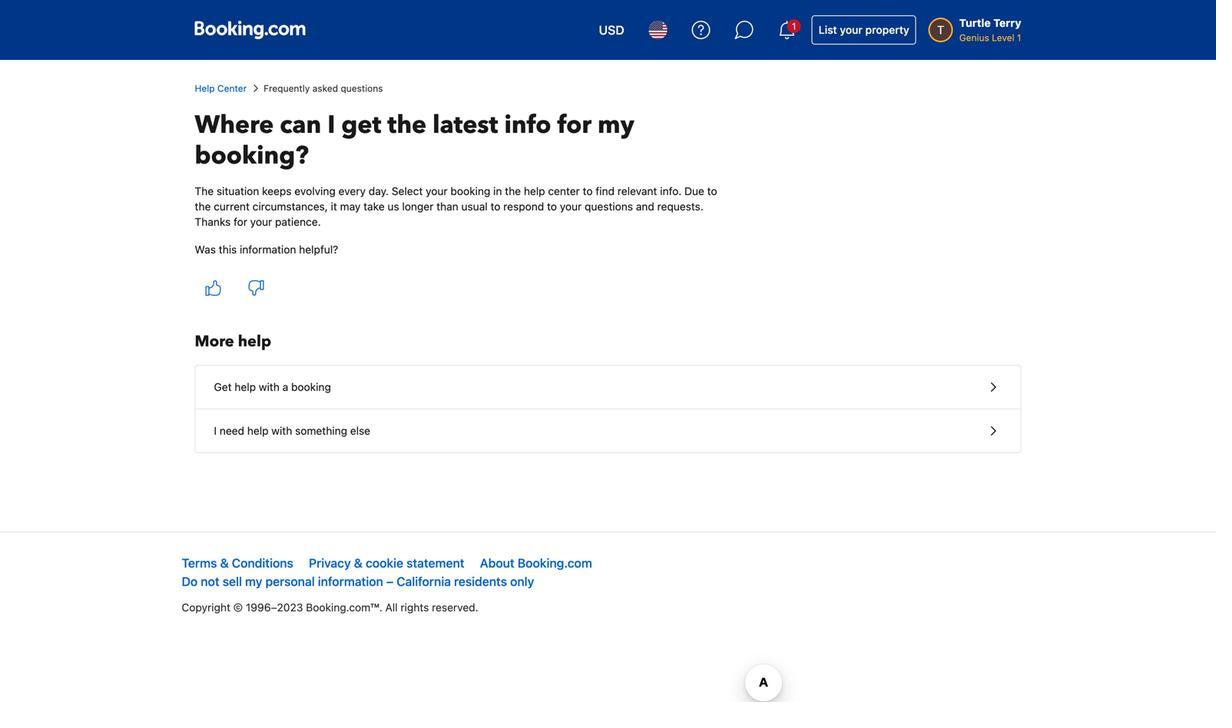 Task type: locate. For each thing, give the bounding box(es) containing it.
my down conditions
[[245, 574, 262, 589]]

patience.
[[275, 216, 321, 228]]

1 vertical spatial booking
[[291, 381, 331, 393]]

longer
[[402, 200, 434, 213]]

all
[[385, 601, 398, 614]]

copyright © 1996–2023 booking.com™. all rights reserved.
[[182, 601, 479, 614]]

privacy & cookie statement link
[[309, 556, 465, 571]]

the right in
[[505, 185, 521, 197]]

0 horizontal spatial 1
[[792, 21, 797, 32]]

with left a
[[259, 381, 280, 393]]

to
[[583, 185, 593, 197], [707, 185, 717, 197], [491, 200, 501, 213], [547, 200, 557, 213]]

1 horizontal spatial the
[[388, 108, 427, 142]]

help right more
[[238, 331, 271, 352]]

& for terms
[[220, 556, 229, 571]]

i
[[328, 108, 335, 142], [214, 425, 217, 437]]

0 vertical spatial booking
[[451, 185, 491, 197]]

the
[[195, 185, 214, 197]]

to left find
[[583, 185, 593, 197]]

1 vertical spatial questions
[[585, 200, 633, 213]]

us
[[388, 200, 399, 213]]

to down center
[[547, 200, 557, 213]]

select
[[392, 185, 423, 197]]

1
[[792, 21, 797, 32], [1017, 32, 1022, 43]]

questions right asked
[[341, 83, 383, 94]]

1 horizontal spatial &
[[354, 556, 363, 571]]

terms
[[182, 556, 217, 571]]

help center
[[195, 83, 247, 94]]

sell
[[223, 574, 242, 589]]

0 vertical spatial with
[[259, 381, 280, 393]]

usd button
[[590, 12, 634, 48]]

1 horizontal spatial i
[[328, 108, 335, 142]]

0 horizontal spatial i
[[214, 425, 217, 437]]

it
[[331, 200, 337, 213]]

the inside where can i get the latest info for my booking?
[[388, 108, 427, 142]]

0 vertical spatial information
[[240, 243, 296, 256]]

to down in
[[491, 200, 501, 213]]

for
[[558, 108, 592, 142], [234, 216, 247, 228]]

1 horizontal spatial information
[[318, 574, 383, 589]]

my up find
[[598, 108, 635, 142]]

your
[[840, 23, 863, 36], [426, 185, 448, 197], [560, 200, 582, 213], [250, 216, 272, 228]]

0 horizontal spatial the
[[195, 200, 211, 213]]

information right this
[[240, 243, 296, 256]]

information up booking.com™.
[[318, 574, 383, 589]]

1 inside turtle terry genius level 1
[[1017, 32, 1022, 43]]

1 right level
[[1017, 32, 1022, 43]]

booking inside button
[[291, 381, 331, 393]]

& for privacy
[[354, 556, 363, 571]]

the situation keeps evolving every day. select your booking in the help center to find relevant info. due to the current circumstances, it may take us longer than usual to respond to your questions and requests. thanks for your patience.
[[195, 185, 717, 228]]

help up the respond
[[524, 185, 545, 197]]

get help with a booking
[[214, 381, 331, 393]]

0 vertical spatial for
[[558, 108, 592, 142]]

i inside where can i get the latest info for my booking?
[[328, 108, 335, 142]]

i left get
[[328, 108, 335, 142]]

more
[[195, 331, 234, 352]]

the
[[388, 108, 427, 142], [505, 185, 521, 197], [195, 200, 211, 213]]

1 vertical spatial for
[[234, 216, 247, 228]]

current
[[214, 200, 250, 213]]

was this information helpful?
[[195, 243, 338, 256]]

booking
[[451, 185, 491, 197], [291, 381, 331, 393]]

and
[[636, 200, 655, 213]]

1 horizontal spatial for
[[558, 108, 592, 142]]

1 horizontal spatial booking
[[451, 185, 491, 197]]

&
[[220, 556, 229, 571], [354, 556, 363, 571]]

1 vertical spatial the
[[505, 185, 521, 197]]

& up sell at the left bottom of page
[[220, 556, 229, 571]]

1 left list
[[792, 21, 797, 32]]

0 horizontal spatial &
[[220, 556, 229, 571]]

center
[[548, 185, 580, 197]]

this
[[219, 243, 237, 256]]

1 horizontal spatial my
[[598, 108, 635, 142]]

i inside button
[[214, 425, 217, 437]]

reserved.
[[432, 601, 479, 614]]

my
[[598, 108, 635, 142], [245, 574, 262, 589]]

2 vertical spatial the
[[195, 200, 211, 213]]

2 horizontal spatial the
[[505, 185, 521, 197]]

do
[[182, 574, 198, 589]]

& up do not sell my personal information – california residents only link
[[354, 556, 363, 571]]

keeps
[[262, 185, 292, 197]]

for right "info"
[[558, 108, 592, 142]]

for down the current at the left top of page
[[234, 216, 247, 228]]

the down the
[[195, 200, 211, 213]]

2 & from the left
[[354, 556, 363, 571]]

0 horizontal spatial for
[[234, 216, 247, 228]]

with left something
[[272, 425, 292, 437]]

0 vertical spatial the
[[388, 108, 427, 142]]

the right get
[[388, 108, 427, 142]]

i left the 'need'
[[214, 425, 217, 437]]

information
[[240, 243, 296, 256], [318, 574, 383, 589]]

booking right a
[[291, 381, 331, 393]]

1 vertical spatial i
[[214, 425, 217, 437]]

with
[[259, 381, 280, 393], [272, 425, 292, 437]]

info.
[[660, 185, 682, 197]]

1 inside button
[[792, 21, 797, 32]]

for inside where can i get the latest info for my booking?
[[558, 108, 592, 142]]

1 vertical spatial with
[[272, 425, 292, 437]]

evolving
[[295, 185, 336, 197]]

info
[[504, 108, 551, 142]]

0 horizontal spatial my
[[245, 574, 262, 589]]

1 vertical spatial my
[[245, 574, 262, 589]]

level
[[992, 32, 1015, 43]]

your up than
[[426, 185, 448, 197]]

questions
[[341, 83, 383, 94], [585, 200, 633, 213]]

1 horizontal spatial 1
[[1017, 32, 1022, 43]]

1 & from the left
[[220, 556, 229, 571]]

my inside where can i get the latest info for my booking?
[[598, 108, 635, 142]]

0 horizontal spatial booking
[[291, 381, 331, 393]]

0 vertical spatial 1
[[792, 21, 797, 32]]

booking.com online hotel reservations image
[[195, 21, 305, 39]]

situation
[[217, 185, 259, 197]]

0 vertical spatial my
[[598, 108, 635, 142]]

questions down find
[[585, 200, 633, 213]]

a
[[283, 381, 288, 393]]

0 vertical spatial i
[[328, 108, 335, 142]]

1 vertical spatial 1
[[1017, 32, 1022, 43]]

to right due
[[707, 185, 717, 197]]

was
[[195, 243, 216, 256]]

california
[[397, 574, 451, 589]]

0 horizontal spatial questions
[[341, 83, 383, 94]]

booking up usual
[[451, 185, 491, 197]]

center
[[217, 83, 247, 94]]

1 vertical spatial information
[[318, 574, 383, 589]]

1 horizontal spatial questions
[[585, 200, 633, 213]]

©
[[233, 601, 243, 614]]



Task type: vqa. For each thing, say whether or not it's contained in the screenshot.
info
yes



Task type: describe. For each thing, give the bounding box(es) containing it.
frequently asked questions
[[264, 83, 383, 94]]

questions inside the situation keeps evolving every day. select your booking in the help center to find relevant info. due to the current circumstances, it may take us longer than usual to respond to your questions and requests. thanks for your patience.
[[585, 200, 633, 213]]

something
[[295, 425, 347, 437]]

latest
[[433, 108, 498, 142]]

list your property
[[819, 23, 910, 36]]

about
[[480, 556, 515, 571]]

booking.com™.
[[306, 601, 383, 614]]

your up was this information helpful? at the left top of the page
[[250, 216, 272, 228]]

statement
[[407, 556, 465, 571]]

than
[[437, 200, 459, 213]]

get help with a booking button
[[196, 366, 1021, 410]]

information inside about booking.com do not sell my personal information – california residents only
[[318, 574, 383, 589]]

helpful?
[[299, 243, 338, 256]]

rights
[[401, 601, 429, 614]]

privacy
[[309, 556, 351, 571]]

terms & conditions
[[182, 556, 293, 571]]

genius
[[960, 32, 990, 43]]

cookie
[[366, 556, 403, 571]]

circumstances,
[[253, 200, 328, 213]]

need
[[220, 425, 244, 437]]

your right list
[[840, 23, 863, 36]]

terry
[[994, 17, 1022, 29]]

asked
[[313, 83, 338, 94]]

requests.
[[658, 200, 704, 213]]

conditions
[[232, 556, 293, 571]]

usual
[[462, 200, 488, 213]]

help right the get
[[235, 381, 256, 393]]

i need help with something else
[[214, 425, 370, 437]]

0 horizontal spatial information
[[240, 243, 296, 256]]

respond
[[504, 200, 544, 213]]

get
[[214, 381, 232, 393]]

day.
[[369, 185, 389, 197]]

0 vertical spatial questions
[[341, 83, 383, 94]]

residents
[[454, 574, 507, 589]]

help inside the situation keeps evolving every day. select your booking in the help center to find relevant info. due to the current circumstances, it may take us longer than usual to respond to your questions and requests. thanks for your patience.
[[524, 185, 545, 197]]

thanks
[[195, 216, 231, 228]]

turtle terry genius level 1
[[960, 17, 1022, 43]]

privacy & cookie statement
[[309, 556, 465, 571]]

take
[[364, 200, 385, 213]]

in
[[493, 185, 502, 197]]

find
[[596, 185, 615, 197]]

where
[[195, 108, 274, 142]]

may
[[340, 200, 361, 213]]

i need help with something else button
[[196, 410, 1021, 453]]

usd
[[599, 23, 625, 37]]

can
[[280, 108, 321, 142]]

–
[[386, 574, 394, 589]]

personal
[[265, 574, 315, 589]]

property
[[866, 23, 910, 36]]

due
[[685, 185, 705, 197]]

get
[[341, 108, 381, 142]]

my inside about booking.com do not sell my personal information – california residents only
[[245, 574, 262, 589]]

only
[[510, 574, 534, 589]]

booking.com
[[518, 556, 592, 571]]

list
[[819, 23, 837, 36]]

help
[[195, 83, 215, 94]]

not
[[201, 574, 220, 589]]

about booking.com link
[[480, 556, 592, 571]]

terms & conditions link
[[182, 556, 293, 571]]

list your property link
[[812, 15, 917, 45]]

do not sell my personal information – california residents only link
[[182, 574, 534, 589]]

more help
[[195, 331, 271, 352]]

about booking.com do not sell my personal information – california residents only
[[182, 556, 592, 589]]

booking?
[[195, 139, 309, 173]]

relevant
[[618, 185, 657, 197]]

frequently
[[264, 83, 310, 94]]

copyright
[[182, 601, 231, 614]]

else
[[350, 425, 370, 437]]

help right the 'need'
[[247, 425, 269, 437]]

every
[[339, 185, 366, 197]]

1996–2023
[[246, 601, 303, 614]]

your down center
[[560, 200, 582, 213]]

help center button
[[195, 81, 247, 95]]

booking inside the situation keeps evolving every day. select your booking in the help center to find relevant info. due to the current circumstances, it may take us longer than usual to respond to your questions and requests. thanks for your patience.
[[451, 185, 491, 197]]

where can i get the latest info for my booking?
[[195, 108, 635, 173]]

turtle
[[960, 17, 991, 29]]

1 button
[[769, 12, 806, 48]]

for inside the situation keeps evolving every day. select your booking in the help center to find relevant info. due to the current circumstances, it may take us longer than usual to respond to your questions and requests. thanks for your patience.
[[234, 216, 247, 228]]



